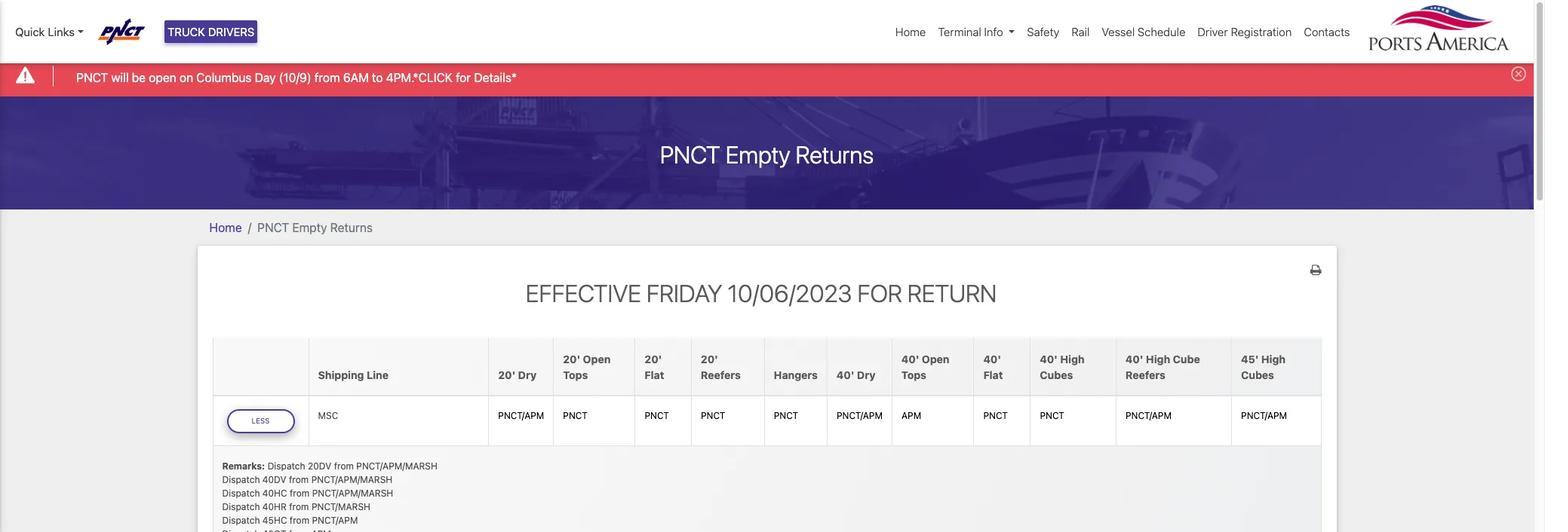 Task type: locate. For each thing, give the bounding box(es) containing it.
1 vertical spatial returns
[[330, 221, 373, 234]]

0 horizontal spatial dry
[[518, 369, 537, 381]]

0 horizontal spatial home link
[[209, 221, 242, 234]]

40' right 40' open tops
[[983, 353, 1001, 366]]

line
[[367, 369, 389, 381]]

3 high from the left
[[1261, 353, 1286, 366]]

driver registration link
[[1191, 17, 1298, 46]]

open inside "20' open tops"
[[583, 353, 611, 366]]

high for 45' high cubes
[[1261, 353, 1286, 366]]

(10/9)
[[279, 71, 311, 84]]

20' inside "20' open tops"
[[563, 353, 580, 366]]

cubes down 45'
[[1241, 369, 1274, 381]]

0 horizontal spatial high
[[1060, 353, 1085, 366]]

from right 20dv in the bottom left of the page
[[334, 461, 354, 472]]

drivers
[[208, 25, 254, 38]]

4pm.*click
[[386, 71, 453, 84]]

1 cubes from the left
[[1040, 369, 1073, 381]]

print image
[[1310, 264, 1321, 276]]

2 high from the left
[[1146, 353, 1170, 366]]

empty
[[725, 140, 790, 169], [292, 221, 327, 234]]

tops inside "20' open tops"
[[563, 369, 588, 381]]

20' inside 20' reefers
[[701, 353, 718, 366]]

1 horizontal spatial tops
[[901, 369, 926, 381]]

1 horizontal spatial cubes
[[1241, 369, 1274, 381]]

remarks: dispatch 20dv from pnct/apm/marsh dispatch 40dv from pnct/apm/marsh dispatch 40hc from pnct/apm/marsh dispatch 40hr from pnct/marsh dispatch 45hc from pnct/apm
[[222, 461, 437, 526]]

20' for 20' flat
[[645, 353, 662, 366]]

to
[[372, 71, 383, 84]]

1 horizontal spatial empty
[[725, 140, 790, 169]]

1 horizontal spatial open
[[922, 353, 949, 366]]

1 reefers from the left
[[701, 369, 741, 381]]

tops right 20' dry at the left of the page
[[563, 369, 588, 381]]

cubes inside 45' high cubes
[[1241, 369, 1274, 381]]

40' inside 40' high cube reefers
[[1126, 353, 1143, 366]]

terminal info
[[938, 25, 1003, 38]]

1 high from the left
[[1060, 353, 1085, 366]]

hangers
[[774, 369, 818, 381]]

pnct/apm/marsh
[[356, 461, 437, 472], [311, 474, 392, 486], [312, 488, 393, 499]]

driver
[[1198, 25, 1228, 38]]

2 open from the left
[[922, 353, 949, 366]]

vessel
[[1102, 25, 1135, 38]]

from
[[314, 71, 340, 84], [334, 461, 354, 472], [289, 474, 309, 486], [290, 488, 310, 499], [289, 501, 309, 513], [290, 515, 309, 526]]

cubes for 40'
[[1040, 369, 1073, 381]]

40' up the apm
[[901, 353, 919, 366]]

pnct/marsh
[[311, 501, 370, 513]]

1 horizontal spatial flat
[[983, 369, 1003, 381]]

dry left 40' open tops
[[857, 369, 875, 381]]

pnct/apm down 20' dry at the left of the page
[[498, 411, 544, 422]]

2 tops from the left
[[901, 369, 926, 381]]

reefers
[[701, 369, 741, 381], [1126, 369, 1165, 381]]

for
[[857, 279, 902, 307]]

reefers inside 40' high cube reefers
[[1126, 369, 1165, 381]]

2 vertical spatial pnct/apm/marsh
[[312, 488, 393, 499]]

flat right 40' open tops
[[983, 369, 1003, 381]]

0 horizontal spatial pnct empty returns
[[257, 221, 373, 234]]

1 open from the left
[[583, 353, 611, 366]]

dry left "20' open tops"
[[518, 369, 537, 381]]

40' inside 40' flat
[[983, 353, 1001, 366]]

be
[[132, 71, 146, 84]]

tops inside 40' open tops
[[901, 369, 926, 381]]

contacts link
[[1298, 17, 1356, 46]]

0 horizontal spatial cubes
[[1040, 369, 1073, 381]]

cubes inside 40' high cubes
[[1040, 369, 1073, 381]]

1 horizontal spatial home
[[895, 25, 926, 38]]

cubes
[[1040, 369, 1073, 381], [1241, 369, 1274, 381]]

cubes right 40' flat
[[1040, 369, 1073, 381]]

cube
[[1173, 353, 1200, 366]]

2 dry from the left
[[857, 369, 875, 381]]

1 horizontal spatial reefers
[[1126, 369, 1165, 381]]

40' inside 40' high cubes
[[1040, 353, 1058, 366]]

high inside 45' high cubes
[[1261, 353, 1286, 366]]

quick links
[[15, 25, 75, 38]]

high inside 40' high cubes
[[1060, 353, 1085, 366]]

1 vertical spatial home link
[[209, 221, 242, 234]]

from right 40hr
[[289, 501, 309, 513]]

1 horizontal spatial high
[[1146, 353, 1170, 366]]

40' for 40' high cubes
[[1040, 353, 1058, 366]]

home link
[[889, 17, 932, 46], [209, 221, 242, 234]]

40dv
[[262, 474, 286, 486]]

20'
[[563, 353, 580, 366], [645, 353, 662, 366], [701, 353, 718, 366], [498, 369, 515, 381]]

20' open tops
[[563, 353, 611, 381]]

1 vertical spatial empty
[[292, 221, 327, 234]]

1 vertical spatial home
[[209, 221, 242, 234]]

quick links link
[[15, 23, 84, 40]]

40' right hangers
[[837, 369, 854, 381]]

tops for 40'
[[901, 369, 926, 381]]

tops up the apm
[[901, 369, 926, 381]]

2 horizontal spatial high
[[1261, 353, 1286, 366]]

driver registration
[[1198, 25, 1292, 38]]

40hr
[[262, 501, 287, 513]]

flat left 20' reefers
[[645, 369, 664, 381]]

returns
[[795, 140, 874, 169], [330, 221, 373, 234]]

1 tops from the left
[[563, 369, 588, 381]]

flat
[[645, 369, 664, 381], [983, 369, 1003, 381]]

high for 40' high cubes
[[1060, 353, 1085, 366]]

schedule
[[1138, 25, 1185, 38]]

truck
[[167, 25, 205, 38]]

0 vertical spatial pnct/apm/marsh
[[356, 461, 437, 472]]

40' right 40' flat
[[1040, 353, 1058, 366]]

0 vertical spatial returns
[[795, 140, 874, 169]]

home
[[895, 25, 926, 38], [209, 221, 242, 234]]

tops
[[563, 369, 588, 381], [901, 369, 926, 381]]

0 horizontal spatial tops
[[563, 369, 588, 381]]

40' high cubes
[[1040, 353, 1085, 381]]

2 cubes from the left
[[1241, 369, 1274, 381]]

truck drivers
[[167, 25, 254, 38]]

pnct/apm down pnct/marsh
[[312, 515, 358, 526]]

0 horizontal spatial home
[[209, 221, 242, 234]]

safety link
[[1021, 17, 1065, 46]]

open left 20' flat
[[583, 353, 611, 366]]

open
[[583, 353, 611, 366], [922, 353, 949, 366]]

20' inside 20' flat
[[645, 353, 662, 366]]

40'
[[901, 353, 919, 366], [983, 353, 1001, 366], [1040, 353, 1058, 366], [1126, 353, 1143, 366], [837, 369, 854, 381]]

pnct/apm down 40' dry
[[837, 411, 883, 422]]

40' left cube
[[1126, 353, 1143, 366]]

cubes for 45'
[[1241, 369, 1274, 381]]

pnct
[[76, 71, 108, 84], [660, 140, 720, 169], [257, 221, 289, 234], [563, 411, 587, 422], [645, 411, 669, 422], [701, 411, 725, 422], [774, 411, 798, 422], [983, 411, 1008, 422], [1040, 411, 1064, 422]]

0 horizontal spatial reefers
[[701, 369, 741, 381]]

registration
[[1231, 25, 1292, 38]]

0 horizontal spatial flat
[[645, 369, 664, 381]]

0 horizontal spatial open
[[583, 353, 611, 366]]

20dv
[[308, 461, 331, 472]]

dispatch
[[268, 461, 305, 472], [222, 474, 260, 486], [222, 488, 260, 499], [222, 501, 260, 513], [222, 515, 260, 526]]

contacts
[[1304, 25, 1350, 38]]

dry
[[518, 369, 537, 381], [857, 369, 875, 381]]

high inside 40' high cube reefers
[[1146, 353, 1170, 366]]

pnct/apm
[[498, 411, 544, 422], [837, 411, 883, 422], [1126, 411, 1172, 422], [1241, 411, 1287, 422], [312, 515, 358, 526]]

from left the 6am
[[314, 71, 340, 84]]

pnct will be open on columbus day (10/9) from 6am to 4pm.*click for details* link
[[76, 68, 517, 86]]

0 horizontal spatial empty
[[292, 221, 327, 234]]

40' flat
[[983, 353, 1003, 381]]

open inside 40' open tops
[[922, 353, 949, 366]]

high
[[1060, 353, 1085, 366], [1146, 353, 1170, 366], [1261, 353, 1286, 366]]

40' inside 40' open tops
[[901, 353, 919, 366]]

effective
[[526, 279, 641, 307]]

1 flat from the left
[[645, 369, 664, 381]]

1 horizontal spatial dry
[[857, 369, 875, 381]]

20' reefers
[[701, 353, 741, 381]]

1 horizontal spatial pnct empty returns
[[660, 140, 874, 169]]

will
[[111, 71, 129, 84]]

1 vertical spatial pnct/apm/marsh
[[311, 474, 392, 486]]

pnct empty returns
[[660, 140, 874, 169], [257, 221, 373, 234]]

apm
[[901, 411, 921, 422]]

0 vertical spatial home
[[895, 25, 926, 38]]

40' high cube reefers
[[1126, 353, 1200, 381]]

rail link
[[1065, 17, 1096, 46]]

6am
[[343, 71, 369, 84]]

open for 40' open tops
[[922, 353, 949, 366]]

flat for 20' flat
[[645, 369, 664, 381]]

1 horizontal spatial home link
[[889, 17, 932, 46]]

2 reefers from the left
[[1126, 369, 1165, 381]]

45hc
[[262, 515, 287, 526]]

open left 40' flat
[[922, 353, 949, 366]]

tops for 20'
[[563, 369, 588, 381]]

1 dry from the left
[[518, 369, 537, 381]]

2 flat from the left
[[983, 369, 1003, 381]]



Task type: describe. For each thing, give the bounding box(es) containing it.
20' for 20' dry
[[498, 369, 515, 381]]

friday
[[647, 279, 722, 307]]

from right 40hc
[[290, 488, 310, 499]]

40' open tops
[[901, 353, 949, 381]]

shipping line
[[318, 369, 389, 381]]

shipping
[[318, 369, 364, 381]]

truck drivers link
[[164, 20, 257, 43]]

flat for 40' flat
[[983, 369, 1003, 381]]

safety
[[1027, 25, 1059, 38]]

from right 45hc
[[290, 515, 309, 526]]

for
[[456, 71, 471, 84]]

20' flat
[[645, 353, 664, 381]]

20' for 20' open tops
[[563, 353, 580, 366]]

0 vertical spatial pnct empty returns
[[660, 140, 874, 169]]

msc
[[318, 411, 338, 422]]

45'
[[1241, 353, 1259, 366]]

quick
[[15, 25, 45, 38]]

return
[[907, 279, 997, 307]]

open for 20' open tops
[[583, 353, 611, 366]]

pnct/apm down 45' high cubes
[[1241, 411, 1287, 422]]

links
[[48, 25, 75, 38]]

less button
[[227, 410, 295, 434]]

effective friday 10/06/2023 for return
[[526, 279, 997, 307]]

0 horizontal spatial returns
[[330, 221, 373, 234]]

columbus
[[196, 71, 252, 84]]

40' for 40' flat
[[983, 353, 1001, 366]]

dry for 40' dry
[[857, 369, 875, 381]]

10/06/2023
[[727, 279, 852, 307]]

20' for 20' reefers
[[701, 353, 718, 366]]

day
[[255, 71, 276, 84]]

remarks:
[[222, 461, 265, 472]]

pnct will be open on columbus day (10/9) from 6am to 4pm.*click for details* alert
[[0, 56, 1534, 96]]

terminal info link
[[932, 17, 1021, 46]]

40hc
[[262, 488, 287, 499]]

from inside alert
[[314, 71, 340, 84]]

pnct inside alert
[[76, 71, 108, 84]]

info
[[984, 25, 1003, 38]]

pnct/apm inside remarks: dispatch 20dv from pnct/apm/marsh dispatch 40dv from pnct/apm/marsh dispatch 40hc from pnct/apm/marsh dispatch 40hr from pnct/marsh dispatch 45hc from pnct/apm
[[312, 515, 358, 526]]

details*
[[474, 71, 517, 84]]

45' high cubes
[[1241, 353, 1286, 381]]

40' for 40' open tops
[[901, 353, 919, 366]]

1 vertical spatial pnct empty returns
[[257, 221, 373, 234]]

vessel schedule link
[[1096, 17, 1191, 46]]

pnct/apm down 40' high cube reefers
[[1126, 411, 1172, 422]]

0 vertical spatial empty
[[725, 140, 790, 169]]

40' dry
[[837, 369, 875, 381]]

40' for 40' high cube reefers
[[1126, 353, 1143, 366]]

from right 40dv
[[289, 474, 309, 486]]

high for 40' high cube reefers
[[1146, 353, 1170, 366]]

on
[[179, 71, 193, 84]]

dry for 20' dry
[[518, 369, 537, 381]]

vessel schedule
[[1102, 25, 1185, 38]]

pnct will be open on columbus day (10/9) from 6am to 4pm.*click for details*
[[76, 71, 517, 84]]

rail
[[1071, 25, 1090, 38]]

terminal
[[938, 25, 981, 38]]

40' for 40' dry
[[837, 369, 854, 381]]

close image
[[1511, 67, 1526, 82]]

less
[[252, 417, 270, 425]]

1 horizontal spatial returns
[[795, 140, 874, 169]]

20' dry
[[498, 369, 537, 381]]

open
[[149, 71, 176, 84]]

0 vertical spatial home link
[[889, 17, 932, 46]]



Task type: vqa. For each thing, say whether or not it's contained in the screenshot.
Open
yes



